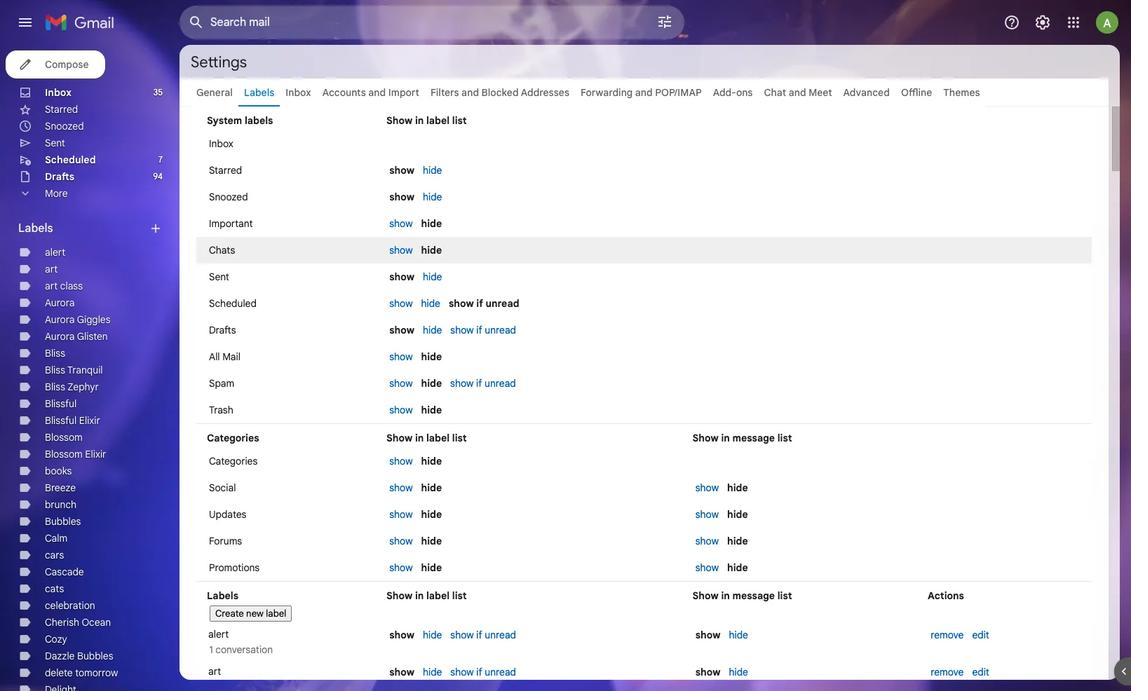 Task type: describe. For each thing, give the bounding box(es) containing it.
show link for chats
[[389, 244, 413, 257]]

books
[[45, 465, 72, 478]]

show if unread link for art
[[450, 666, 516, 679]]

drafts inside labels navigation
[[45, 170, 74, 183]]

mail
[[222, 351, 240, 363]]

accounts and import
[[322, 86, 419, 99]]

aurora glisten
[[45, 330, 108, 343]]

Search mail text field
[[210, 15, 617, 29]]

art class link
[[45, 280, 83, 292]]

inbox for first inbox "link" from right
[[286, 86, 311, 99]]

show in message list for labels
[[692, 590, 792, 602]]

settings image
[[1034, 14, 1051, 31]]

list for labels
[[452, 590, 467, 602]]

settings
[[191, 52, 247, 71]]

bliss zephyr link
[[45, 381, 99, 393]]

label for system labels
[[426, 114, 450, 127]]

brunch link
[[45, 499, 77, 511]]

pop/imap
[[655, 86, 702, 99]]

unread for drafts
[[485, 324, 516, 337]]

social
[[209, 482, 236, 494]]

remove link for first the edit link from the bottom of the page
[[931, 666, 964, 679]]

1 vertical spatial scheduled
[[209, 297, 257, 310]]

advanced
[[843, 86, 890, 99]]

blissful link
[[45, 398, 77, 410]]

2 vertical spatial art
[[208, 665, 221, 678]]

1 horizontal spatial inbox
[[209, 137, 233, 150]]

1 inbox link from the left
[[45, 86, 72, 99]]

show link for promotions
[[389, 562, 413, 574]]

blossom for blossom elixir
[[45, 448, 83, 461]]

glisten
[[77, 330, 108, 343]]

in for categories
[[415, 432, 424, 445]]

edit for first the edit link from the top of the page
[[972, 629, 989, 642]]

1 horizontal spatial snoozed
[[209, 191, 248, 203]]

aurora glisten link
[[45, 330, 108, 343]]

labels for labels "heading"
[[18, 222, 53, 236]]

blossom link
[[45, 431, 83, 444]]

labels heading
[[18, 222, 149, 236]]

bliss link
[[45, 347, 65, 360]]

filters and blocked addresses
[[431, 86, 569, 99]]

cherish ocean link
[[45, 616, 111, 629]]

new
[[246, 608, 264, 620]]

inbox for first inbox "link" from the left
[[45, 86, 72, 99]]

forwarding and pop/imap
[[581, 86, 702, 99]]

show if unread link for spam
[[450, 377, 516, 390]]

show link for scheduled
[[389, 297, 413, 310]]

4 if from the top
[[476, 629, 482, 642]]

cherish
[[45, 616, 79, 629]]

breeze
[[45, 482, 76, 494]]

1 horizontal spatial labels
[[207, 590, 238, 602]]

elixir for blossom elixir
[[85, 448, 106, 461]]

show link for categories
[[389, 455, 413, 468]]

35
[[153, 87, 163, 97]]

dazzle
[[45, 650, 75, 663]]

celebration
[[45, 600, 95, 612]]

zephyr
[[68, 381, 99, 393]]

and for accounts
[[368, 86, 386, 99]]

dazzle bubbles link
[[45, 650, 113, 663]]

and for forwarding
[[635, 86, 653, 99]]

label for labels
[[426, 590, 450, 602]]

tranquil
[[67, 364, 103, 377]]

tomorrow
[[75, 667, 118, 680]]

remove for first the edit link from the top of the page's remove link
[[931, 629, 964, 642]]

meet
[[809, 86, 832, 99]]

if for art
[[476, 666, 482, 679]]

main menu image
[[17, 14, 34, 31]]

offline link
[[901, 86, 932, 99]]

compose
[[45, 58, 89, 71]]

label inside button
[[266, 608, 286, 620]]

hide link for drafts
[[423, 324, 442, 337]]

bubbles link
[[45, 515, 81, 528]]

promotions
[[209, 562, 260, 574]]

show for system labels
[[386, 114, 413, 127]]

1
[[209, 644, 213, 656]]

and for filters
[[461, 86, 479, 99]]

show link for spam
[[389, 377, 413, 390]]

hide link for snoozed
[[423, 191, 442, 203]]

create new label button
[[210, 606, 292, 622]]

aurora link
[[45, 297, 75, 309]]

chat and meet
[[764, 86, 832, 99]]

hide link for starred
[[423, 164, 442, 177]]

art for art class
[[45, 280, 58, 292]]

books link
[[45, 465, 72, 478]]

giggles
[[77, 313, 110, 326]]

show for categories
[[386, 432, 413, 445]]

sent inside labels navigation
[[45, 137, 65, 149]]

aurora for aurora glisten
[[45, 330, 75, 343]]

scheduled link
[[45, 154, 96, 166]]

snoozed link
[[45, 120, 84, 133]]

1 if from the top
[[476, 297, 483, 310]]

gmail image
[[45, 8, 121, 36]]

blissful elixir link
[[45, 414, 100, 427]]

remove link for first the edit link from the top of the page
[[931, 629, 964, 642]]

show if unread link for drafts
[[450, 324, 516, 337]]

94
[[153, 171, 163, 182]]

bliss zephyr
[[45, 381, 99, 393]]

labels link
[[244, 86, 274, 99]]

0 vertical spatial categories
[[207, 432, 259, 445]]

advanced search options image
[[651, 8, 679, 36]]

cherish ocean
[[45, 616, 111, 629]]

scheduled inside labels navigation
[[45, 154, 96, 166]]

cozy
[[45, 633, 67, 646]]

trash
[[209, 404, 233, 417]]

hide link for art
[[423, 666, 442, 679]]

delete tomorrow link
[[45, 667, 118, 680]]

cozy link
[[45, 633, 67, 646]]

forwarding
[[581, 86, 633, 99]]

actions
[[928, 590, 964, 602]]

create new label
[[215, 608, 286, 620]]

themes link
[[943, 86, 980, 99]]

offline
[[901, 86, 932, 99]]

show link for social
[[389, 482, 413, 494]]

show in message list for categories
[[692, 432, 792, 445]]

general link
[[196, 86, 233, 99]]

show for labels
[[386, 590, 413, 602]]

in for labels
[[415, 590, 424, 602]]

art link
[[45, 263, 58, 276]]

blissful for blissful elixir
[[45, 414, 77, 427]]

sent link
[[45, 137, 65, 149]]

1 horizontal spatial drafts
[[209, 324, 236, 337]]

alert 1 conversation
[[207, 628, 273, 656]]

1 horizontal spatial sent
[[209, 271, 229, 283]]

art class
[[45, 280, 83, 292]]

cascade
[[45, 566, 84, 579]]

1 edit link from the top
[[972, 629, 989, 642]]

and for chat
[[789, 86, 806, 99]]

aurora giggles link
[[45, 313, 110, 326]]

bliss for the "bliss" link
[[45, 347, 65, 360]]

more button
[[0, 185, 168, 202]]

delete tomorrow
[[45, 667, 118, 680]]

spam
[[209, 377, 234, 390]]



Task type: locate. For each thing, give the bounding box(es) containing it.
filters and blocked addresses link
[[431, 86, 569, 99]]

if for spam
[[476, 377, 482, 390]]

and right filters
[[461, 86, 479, 99]]

bliss
[[45, 347, 65, 360], [45, 364, 65, 377], [45, 381, 65, 393]]

show if unread for spam
[[450, 377, 516, 390]]

calm
[[45, 532, 68, 545]]

1 vertical spatial show in message list
[[692, 590, 792, 602]]

3 if from the top
[[476, 377, 482, 390]]

snoozed up important
[[209, 191, 248, 203]]

0 vertical spatial message
[[732, 432, 775, 445]]

0 vertical spatial drafts
[[45, 170, 74, 183]]

show if unread for drafts
[[450, 324, 516, 337]]

import
[[388, 86, 419, 99]]

art down art link
[[45, 280, 58, 292]]

bliss up bliss tranquil link
[[45, 347, 65, 360]]

1 vertical spatial blossom
[[45, 448, 83, 461]]

hide link for scheduled
[[421, 297, 440, 310]]

show if unread link
[[450, 324, 516, 337], [450, 377, 516, 390], [450, 629, 516, 642], [450, 666, 516, 679]]

blossom down blossom link
[[45, 448, 83, 461]]

2 blissful from the top
[[45, 414, 77, 427]]

0 horizontal spatial inbox link
[[45, 86, 72, 99]]

inbox link up the starred link
[[45, 86, 72, 99]]

compose button
[[6, 50, 106, 79]]

show link for forums
[[389, 535, 413, 548]]

scheduled up the drafts 'link'
[[45, 154, 96, 166]]

in for system labels
[[415, 114, 424, 127]]

bliss for bliss tranquil
[[45, 364, 65, 377]]

create
[[215, 608, 244, 620]]

0 vertical spatial starred
[[45, 103, 78, 116]]

advanced link
[[843, 86, 890, 99]]

2 aurora from the top
[[45, 313, 75, 326]]

2 message from the top
[[732, 590, 775, 602]]

7
[[158, 154, 163, 165]]

important
[[209, 217, 253, 230]]

labels up labels
[[244, 86, 274, 99]]

0 vertical spatial art
[[45, 263, 58, 276]]

cars
[[45, 549, 64, 562]]

all
[[209, 351, 220, 363]]

list for categories
[[452, 432, 467, 445]]

edit
[[972, 629, 989, 642], [972, 666, 989, 679]]

elixir down blissful elixir
[[85, 448, 106, 461]]

2 show in message list from the top
[[692, 590, 792, 602]]

1 horizontal spatial inbox link
[[286, 86, 311, 99]]

alert
[[45, 246, 65, 259], [208, 628, 229, 641]]

remove for first the edit link from the bottom of the page's remove link
[[931, 666, 964, 679]]

cats
[[45, 583, 64, 595]]

show
[[386, 114, 413, 127], [386, 432, 413, 445], [692, 432, 719, 445], [386, 590, 413, 602], [692, 590, 719, 602]]

drafts up more
[[45, 170, 74, 183]]

bubbles down brunch
[[45, 515, 81, 528]]

3 bliss from the top
[[45, 381, 65, 393]]

and left the import
[[368, 86, 386, 99]]

elixir for blissful elixir
[[79, 414, 100, 427]]

0 vertical spatial snoozed
[[45, 120, 84, 133]]

1 message from the top
[[732, 432, 775, 445]]

label for categories
[[426, 432, 450, 445]]

labels inside navigation
[[18, 222, 53, 236]]

inbox up the starred link
[[45, 86, 72, 99]]

labels
[[244, 86, 274, 99], [18, 222, 53, 236], [207, 590, 238, 602]]

alert up art link
[[45, 246, 65, 259]]

1 edit from the top
[[972, 629, 989, 642]]

1 vertical spatial remove link
[[931, 666, 964, 679]]

0 vertical spatial elixir
[[79, 414, 100, 427]]

calm link
[[45, 532, 68, 545]]

0 horizontal spatial sent
[[45, 137, 65, 149]]

categories
[[207, 432, 259, 445], [209, 455, 258, 468]]

label
[[426, 114, 450, 127], [426, 432, 450, 445], [426, 590, 450, 602], [266, 608, 286, 620]]

sent down snoozed link
[[45, 137, 65, 149]]

if for drafts
[[476, 324, 482, 337]]

3 show if unread link from the top
[[450, 629, 516, 642]]

support image
[[1003, 14, 1020, 31]]

0 vertical spatial aurora
[[45, 297, 75, 309]]

1 vertical spatial categories
[[209, 455, 258, 468]]

1 vertical spatial alert
[[208, 628, 229, 641]]

message for labels
[[732, 590, 775, 602]]

0 horizontal spatial inbox
[[45, 86, 72, 99]]

blossom elixir
[[45, 448, 106, 461]]

2 horizontal spatial inbox
[[286, 86, 311, 99]]

1 horizontal spatial alert
[[208, 628, 229, 641]]

bliss for bliss zephyr
[[45, 381, 65, 393]]

addresses
[[521, 86, 569, 99]]

starred
[[45, 103, 78, 116], [209, 164, 242, 177]]

art for art link
[[45, 263, 58, 276]]

bliss tranquil link
[[45, 364, 103, 377]]

starred link
[[45, 103, 78, 116]]

1 vertical spatial blissful
[[45, 414, 77, 427]]

2 edit from the top
[[972, 666, 989, 679]]

2 vertical spatial labels
[[207, 590, 238, 602]]

show in message list
[[692, 432, 792, 445], [692, 590, 792, 602]]

show link
[[389, 217, 413, 230], [389, 244, 413, 257], [389, 297, 413, 310], [389, 351, 413, 363], [389, 377, 413, 390], [389, 404, 413, 417], [389, 455, 413, 468], [389, 482, 413, 494], [695, 482, 719, 494], [389, 508, 413, 521], [695, 508, 719, 521], [389, 535, 413, 548], [695, 535, 719, 548], [389, 562, 413, 574], [695, 562, 719, 574]]

scheduled
[[45, 154, 96, 166], [209, 297, 257, 310]]

3 aurora from the top
[[45, 330, 75, 343]]

1 remove link from the top
[[931, 629, 964, 642]]

forums
[[209, 535, 242, 548]]

2 and from the left
[[461, 86, 479, 99]]

blissful down blissful link
[[45, 414, 77, 427]]

search mail image
[[184, 10, 209, 35]]

1 vertical spatial drafts
[[209, 324, 236, 337]]

art down 1
[[208, 665, 221, 678]]

2 horizontal spatial labels
[[244, 86, 274, 99]]

1 remove from the top
[[931, 629, 964, 642]]

bliss down the "bliss" link
[[45, 364, 65, 377]]

aurora giggles
[[45, 313, 110, 326]]

aurora down art class 'link'
[[45, 297, 75, 309]]

1 vertical spatial aurora
[[45, 313, 75, 326]]

0 horizontal spatial starred
[[45, 103, 78, 116]]

show in label list for labels
[[386, 590, 467, 602]]

0 vertical spatial blissful
[[45, 398, 77, 410]]

1 vertical spatial show in label list
[[386, 432, 467, 445]]

0 vertical spatial labels
[[244, 86, 274, 99]]

2 edit link from the top
[[972, 666, 989, 679]]

dazzle bubbles
[[45, 650, 113, 663]]

cars link
[[45, 549, 64, 562]]

1 show in message list from the top
[[692, 432, 792, 445]]

alert for alert
[[45, 246, 65, 259]]

show in label list for categories
[[386, 432, 467, 445]]

if
[[476, 297, 483, 310], [476, 324, 482, 337], [476, 377, 482, 390], [476, 629, 482, 642], [476, 666, 482, 679]]

edit link
[[972, 629, 989, 642], [972, 666, 989, 679]]

blissful down bliss zephyr
[[45, 398, 77, 410]]

0 vertical spatial sent
[[45, 137, 65, 149]]

unread for art
[[485, 666, 516, 679]]

alert for alert 1 conversation
[[208, 628, 229, 641]]

ocean
[[82, 616, 111, 629]]

updates
[[209, 508, 246, 521]]

ons
[[736, 86, 753, 99]]

2 vertical spatial show in label list
[[386, 590, 467, 602]]

brunch
[[45, 499, 77, 511]]

show link for important
[[389, 217, 413, 230]]

0 horizontal spatial alert
[[45, 246, 65, 259]]

bubbles up tomorrow
[[77, 650, 113, 663]]

2 vertical spatial bliss
[[45, 381, 65, 393]]

show link for all mail
[[389, 351, 413, 363]]

and right 'chat'
[[789, 86, 806, 99]]

unread for spam
[[485, 377, 516, 390]]

0 vertical spatial show in message list
[[692, 432, 792, 445]]

1 blossom from the top
[[45, 431, 83, 444]]

blissful for blissful link
[[45, 398, 77, 410]]

1 show if unread link from the top
[[450, 324, 516, 337]]

blossom down blissful elixir
[[45, 431, 83, 444]]

aurora down aurora link
[[45, 313, 75, 326]]

breeze link
[[45, 482, 76, 494]]

scheduled up mail
[[209, 297, 257, 310]]

list for system labels
[[452, 114, 467, 127]]

themes
[[943, 86, 980, 99]]

blossom for blossom link
[[45, 431, 83, 444]]

conversation
[[216, 644, 273, 656]]

starred inside labels navigation
[[45, 103, 78, 116]]

art
[[45, 263, 58, 276], [45, 280, 58, 292], [208, 665, 221, 678]]

general
[[196, 86, 233, 99]]

0 horizontal spatial snoozed
[[45, 120, 84, 133]]

categories up social
[[209, 455, 258, 468]]

alert inside alert 1 conversation
[[208, 628, 229, 641]]

inbox down the system
[[209, 137, 233, 150]]

labels for labels 'link'
[[244, 86, 274, 99]]

labels
[[245, 114, 273, 127]]

0 vertical spatial edit link
[[972, 629, 989, 642]]

chat
[[764, 86, 786, 99]]

elixir up blossom link
[[79, 414, 100, 427]]

1 vertical spatial elixir
[[85, 448, 106, 461]]

2 remove from the top
[[931, 666, 964, 679]]

hide link for sent
[[423, 271, 442, 283]]

blissful elixir
[[45, 414, 100, 427]]

0 vertical spatial scheduled
[[45, 154, 96, 166]]

starred down the system
[[209, 164, 242, 177]]

categories down trash
[[207, 432, 259, 445]]

add-ons
[[713, 86, 753, 99]]

show link for trash
[[389, 404, 413, 417]]

chat and meet link
[[764, 86, 832, 99]]

bliss tranquil
[[45, 364, 103, 377]]

0 vertical spatial bliss
[[45, 347, 65, 360]]

show if unread
[[449, 297, 519, 310], [450, 324, 516, 337], [450, 377, 516, 390], [450, 629, 516, 642], [450, 666, 516, 679]]

2 remove link from the top
[[931, 666, 964, 679]]

0 horizontal spatial drafts
[[45, 170, 74, 183]]

2 vertical spatial aurora
[[45, 330, 75, 343]]

2 show in label list from the top
[[386, 432, 467, 445]]

3 show in label list from the top
[[386, 590, 467, 602]]

labels up alert link
[[18, 222, 53, 236]]

drafts up all mail
[[209, 324, 236, 337]]

blossom elixir link
[[45, 448, 106, 461]]

inbox link right labels 'link'
[[286, 86, 311, 99]]

art down alert link
[[45, 263, 58, 276]]

sent down chats at top left
[[209, 271, 229, 283]]

unread
[[486, 297, 519, 310], [485, 324, 516, 337], [485, 377, 516, 390], [485, 629, 516, 642], [485, 666, 516, 679]]

alert inside labels navigation
[[45, 246, 65, 259]]

1 bliss from the top
[[45, 347, 65, 360]]

message for categories
[[732, 432, 775, 445]]

aurora up the "bliss" link
[[45, 330, 75, 343]]

2 show if unread link from the top
[[450, 377, 516, 390]]

alert up 1
[[208, 628, 229, 641]]

0 vertical spatial blossom
[[45, 431, 83, 444]]

starred up snoozed link
[[45, 103, 78, 116]]

hide
[[423, 164, 442, 177], [423, 191, 442, 203], [421, 217, 442, 230], [421, 244, 442, 257], [423, 271, 442, 283], [421, 297, 440, 310], [423, 324, 442, 337], [421, 351, 442, 363], [421, 377, 442, 390], [421, 404, 442, 417], [421, 455, 442, 468], [421, 482, 442, 494], [727, 482, 748, 494], [421, 508, 442, 521], [727, 508, 748, 521], [421, 535, 442, 548], [727, 535, 748, 548], [421, 562, 442, 574], [727, 562, 748, 574], [423, 629, 442, 642], [729, 629, 748, 642], [423, 666, 442, 679], [729, 666, 748, 679]]

2 inbox link from the left
[[286, 86, 311, 99]]

snoozed down the starred link
[[45, 120, 84, 133]]

1 vertical spatial starred
[[209, 164, 242, 177]]

blocked
[[481, 86, 519, 99]]

labels navigation
[[0, 45, 180, 691]]

forwarding and pop/imap link
[[581, 86, 702, 99]]

0 vertical spatial show in label list
[[386, 114, 467, 127]]

elixir
[[79, 414, 100, 427], [85, 448, 106, 461]]

1 vertical spatial edit link
[[972, 666, 989, 679]]

3 and from the left
[[635, 86, 653, 99]]

0 horizontal spatial scheduled
[[45, 154, 96, 166]]

labels up create
[[207, 590, 238, 602]]

all mail
[[209, 351, 240, 363]]

1 show in label list from the top
[[386, 114, 467, 127]]

2 blossom from the top
[[45, 448, 83, 461]]

1 vertical spatial message
[[732, 590, 775, 602]]

1 vertical spatial remove
[[931, 666, 964, 679]]

0 vertical spatial remove
[[931, 629, 964, 642]]

1 vertical spatial bliss
[[45, 364, 65, 377]]

class
[[60, 280, 83, 292]]

4 and from the left
[[789, 86, 806, 99]]

bliss up blissful link
[[45, 381, 65, 393]]

1 vertical spatial labels
[[18, 222, 53, 236]]

5 if from the top
[[476, 666, 482, 679]]

2 if from the top
[[476, 324, 482, 337]]

more
[[45, 187, 68, 200]]

aurora
[[45, 297, 75, 309], [45, 313, 75, 326], [45, 330, 75, 343]]

1 horizontal spatial starred
[[209, 164, 242, 177]]

1 vertical spatial sent
[[209, 271, 229, 283]]

show link for updates
[[389, 508, 413, 521]]

4 show if unread link from the top
[[450, 666, 516, 679]]

edit for first the edit link from the bottom of the page
[[972, 666, 989, 679]]

1 vertical spatial edit
[[972, 666, 989, 679]]

0 horizontal spatial labels
[[18, 222, 53, 236]]

1 aurora from the top
[[45, 297, 75, 309]]

filters
[[431, 86, 459, 99]]

inbox inside labels navigation
[[45, 86, 72, 99]]

remove
[[931, 629, 964, 642], [931, 666, 964, 679]]

inbox right labels 'link'
[[286, 86, 311, 99]]

remove link
[[931, 629, 964, 642], [931, 666, 964, 679]]

aurora for aurora giggles
[[45, 313, 75, 326]]

and left pop/imap
[[635, 86, 653, 99]]

chats
[[209, 244, 235, 257]]

1 horizontal spatial scheduled
[[209, 297, 257, 310]]

None search field
[[180, 6, 684, 39]]

1 and from the left
[[368, 86, 386, 99]]

accounts and import link
[[322, 86, 419, 99]]

show in label list for system labels
[[386, 114, 467, 127]]

add-ons link
[[713, 86, 753, 99]]

0 vertical spatial alert
[[45, 246, 65, 259]]

0 vertical spatial edit
[[972, 629, 989, 642]]

snoozed inside labels navigation
[[45, 120, 84, 133]]

show if unread for art
[[450, 666, 516, 679]]

1 vertical spatial art
[[45, 280, 58, 292]]

alert link
[[45, 246, 65, 259]]

system
[[207, 114, 242, 127]]

cascade link
[[45, 566, 84, 579]]

1 vertical spatial snoozed
[[209, 191, 248, 203]]

2 bliss from the top
[[45, 364, 65, 377]]

aurora for aurora link
[[45, 297, 75, 309]]

celebration link
[[45, 600, 95, 612]]

0 vertical spatial bubbles
[[45, 515, 81, 528]]

0 vertical spatial remove link
[[931, 629, 964, 642]]

1 blissful from the top
[[45, 398, 77, 410]]

1 vertical spatial bubbles
[[77, 650, 113, 663]]



Task type: vqa. For each thing, say whether or not it's contained in the screenshot.
row
no



